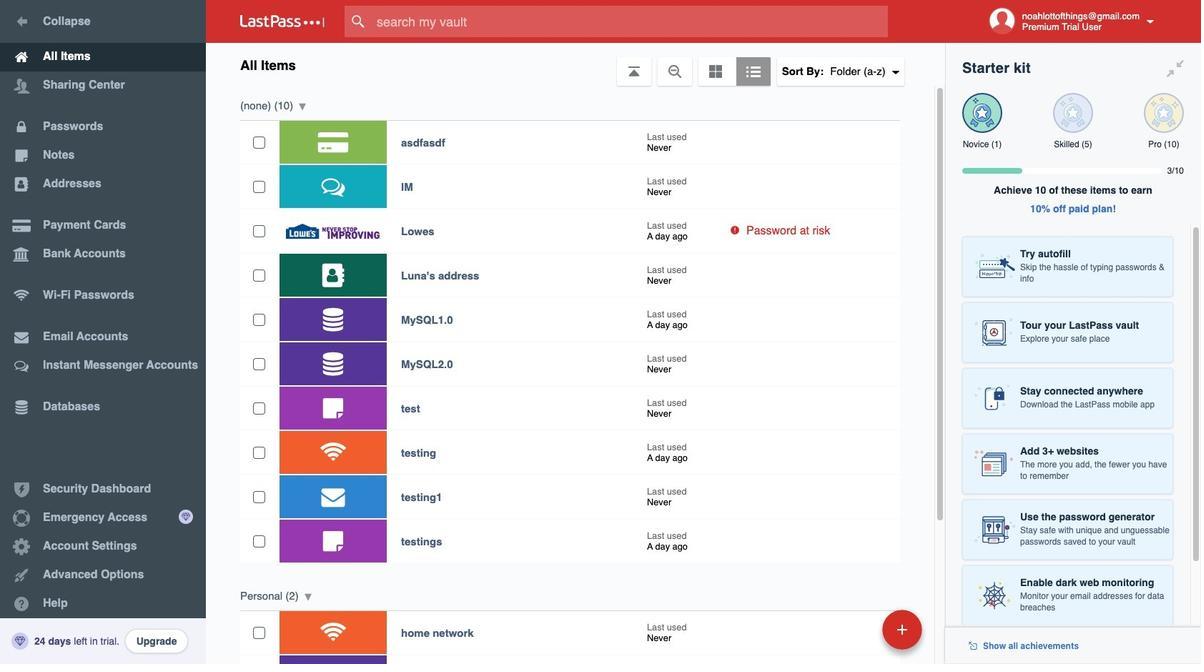 Task type: locate. For each thing, give the bounding box(es) containing it.
vault options navigation
[[206, 43, 945, 86]]

main navigation navigation
[[0, 0, 206, 664]]

Search search field
[[345, 6, 916, 37]]

new item element
[[784, 609, 928, 650]]



Task type: describe. For each thing, give the bounding box(es) containing it.
lastpass image
[[240, 15, 325, 28]]

new item navigation
[[784, 606, 931, 664]]

search my vault text field
[[345, 6, 916, 37]]



